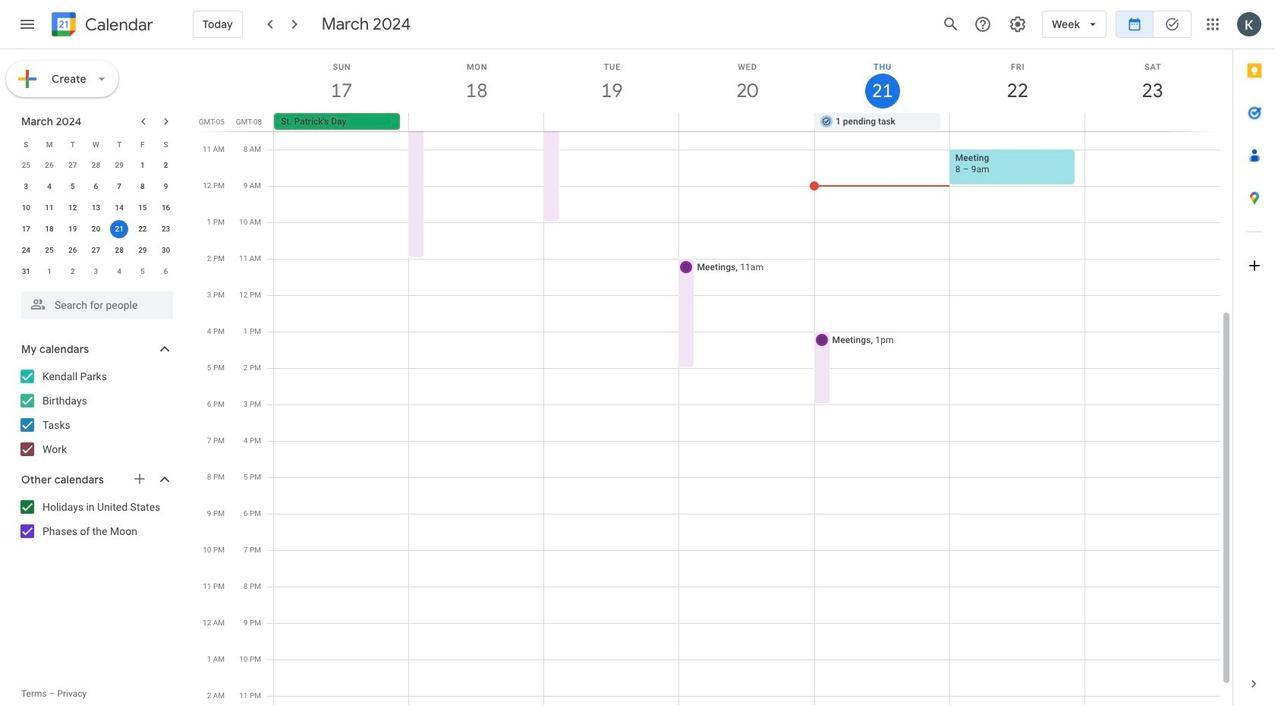 Task type: describe. For each thing, give the bounding box(es) containing it.
settings menu image
[[1009, 15, 1027, 33]]

february 29 element
[[110, 156, 128, 175]]

20 element
[[87, 220, 105, 238]]

april 6 element
[[157, 263, 175, 281]]

11 element
[[40, 199, 58, 217]]

april 4 element
[[110, 263, 128, 281]]

19 element
[[64, 220, 82, 238]]

27 element
[[87, 241, 105, 260]]

2 element
[[157, 156, 175, 175]]

30 element
[[157, 241, 175, 260]]

april 3 element
[[87, 263, 105, 281]]

february 28 element
[[87, 156, 105, 175]]

25 element
[[40, 241, 58, 260]]

1 element
[[134, 156, 152, 175]]

april 5 element
[[134, 263, 152, 281]]

other calendars list
[[3, 495, 188, 544]]

21, today element
[[110, 220, 128, 238]]

15 element
[[134, 199, 152, 217]]

february 25 element
[[17, 156, 35, 175]]

7 element
[[110, 178, 128, 196]]

cell inside march 2024 grid
[[108, 219, 131, 240]]

26 element
[[64, 241, 82, 260]]

18 element
[[40, 220, 58, 238]]

6 element
[[87, 178, 105, 196]]

24 element
[[17, 241, 35, 260]]



Task type: vqa. For each thing, say whether or not it's contained in the screenshot.
'row group'
yes



Task type: locate. For each thing, give the bounding box(es) containing it.
heading
[[82, 16, 153, 34]]

calendar element
[[49, 9, 153, 43]]

12 element
[[64, 199, 82, 217]]

8 element
[[134, 178, 152, 196]]

5 element
[[64, 178, 82, 196]]

march 2024 grid
[[14, 134, 178, 282]]

23 element
[[157, 220, 175, 238]]

row
[[267, 113, 1233, 131], [14, 134, 178, 155], [14, 155, 178, 176], [14, 176, 178, 197], [14, 197, 178, 219], [14, 219, 178, 240], [14, 240, 178, 261], [14, 261, 178, 282]]

29 element
[[134, 241, 152, 260]]

row group
[[14, 155, 178, 282]]

16 element
[[157, 199, 175, 217]]

my calendars list
[[3, 364, 188, 462]]

grid
[[194, 49, 1233, 705]]

22 element
[[134, 220, 152, 238]]

14 element
[[110, 199, 128, 217]]

None search field
[[0, 285, 188, 319]]

4 element
[[40, 178, 58, 196]]

april 2 element
[[64, 263, 82, 281]]

cell
[[409, 113, 544, 131], [544, 113, 679, 131], [679, 113, 815, 131], [950, 113, 1085, 131], [1085, 113, 1220, 131], [108, 219, 131, 240]]

april 1 element
[[40, 263, 58, 281]]

3 element
[[17, 178, 35, 196]]

10 element
[[17, 199, 35, 217]]

add other calendars image
[[132, 471, 147, 487]]

heading inside calendar element
[[82, 16, 153, 34]]

13 element
[[87, 199, 105, 217]]

Search for people text field
[[30, 292, 164, 319]]

31 element
[[17, 263, 35, 281]]

tab list
[[1234, 49, 1275, 663]]

17 element
[[17, 220, 35, 238]]

28 element
[[110, 241, 128, 260]]

february 26 element
[[40, 156, 58, 175]]

february 27 element
[[64, 156, 82, 175]]

9 element
[[157, 178, 175, 196]]

main drawer image
[[18, 15, 36, 33]]



